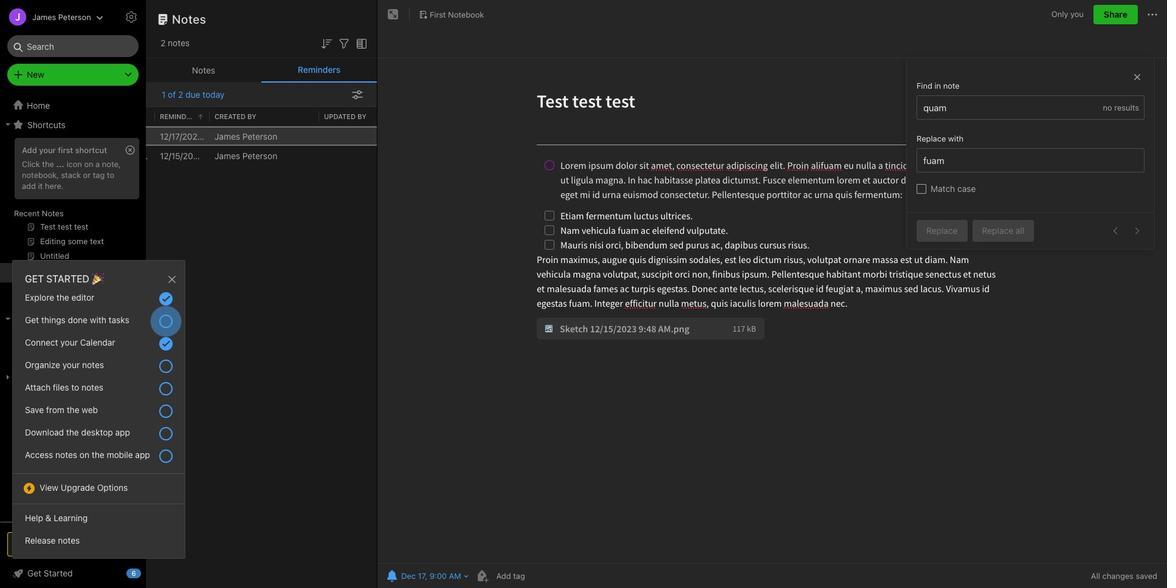 Task type: describe. For each thing, give the bounding box(es) containing it.
17,
[[418, 572, 428, 581]]

trash ( 1 )
[[27, 419, 62, 429]]

Find in note text field
[[923, 96, 1104, 119]]

with for replace with
[[949, 134, 964, 144]]

help & learning link
[[13, 510, 185, 532]]

dec 17, 9:00 am button
[[384, 568, 463, 585]]

notebook for new notebook
[[59, 351, 96, 361]]

mobile
[[107, 450, 133, 460]]

1 for 1
[[75, 269, 78, 277]]

find in note
[[917, 81, 960, 91]]

save from the web link
[[13, 401, 185, 424]]

connect your calendar
[[25, 338, 115, 348]]

things
[[41, 315, 66, 325]]

release notes link
[[13, 532, 185, 555]]

Edit reminder field
[[384, 568, 470, 585]]

the for ...
[[42, 159, 54, 169]]

first notebook
[[430, 9, 484, 19]]

add your first shortcut
[[22, 145, 107, 155]]

done
[[68, 315, 88, 325]]

with inside dropdown list menu
[[90, 315, 106, 325]]

first
[[58, 145, 73, 155]]

group containing add your first shortcut
[[0, 134, 145, 268]]

or
[[83, 170, 91, 180]]

calendar
[[80, 338, 115, 348]]

all
[[1092, 572, 1101, 581]]

notes down connect your calendar link
[[82, 360, 104, 370]]

in
[[935, 81, 942, 91]]

replace for replace
[[927, 226, 958, 236]]

row group containing 12/17/2023, 09:00 am
[[0, 127, 429, 165]]

new for new notebook
[[40, 351, 57, 361]]

upgrade inside upgrade popup button
[[63, 540, 99, 550]]

share
[[1104, 9, 1128, 19]]

notes button
[[146, 58, 262, 83]]

you
[[1071, 9, 1084, 19]]

home link
[[0, 95, 146, 115]]

match
[[931, 184, 956, 194]]

12/15/2023,
[[160, 151, 206, 161]]

0 horizontal spatial 2
[[161, 38, 166, 48]]

updated
[[324, 112, 356, 120]]

release
[[25, 536, 56, 546]]

download
[[25, 428, 64, 438]]

icon
[[67, 159, 82, 169]]

here.
[[45, 181, 64, 191]]

tags
[[27, 373, 46, 383]]

click to collapse image
[[141, 566, 151, 581]]

learning
[[54, 513, 88, 524]]

no results
[[1104, 103, 1140, 113]]

your for add
[[39, 145, 56, 155]]

View options field
[[352, 35, 369, 51]]

expand note image
[[386, 7, 401, 22]]

reminder options image
[[352, 90, 363, 100]]

help & learning
[[25, 513, 88, 524]]

save
[[25, 405, 44, 415]]

notes down organize your notes link
[[82, 383, 103, 393]]

Sort options field
[[319, 35, 334, 51]]

tags button
[[0, 368, 145, 387]]

reminder
[[160, 112, 195, 120]]

note
[[944, 81, 960, 91]]

1 inside trash ( 1 )
[[55, 419, 58, 428]]

dec 17, 9:00 am
[[401, 572, 461, 581]]

from
[[46, 405, 64, 415]]

get for get things done with tasks
[[25, 315, 39, 325]]

replace with
[[917, 134, 964, 144]]

on inside access notes on the mobile app link
[[80, 450, 89, 460]]

close image
[[1132, 71, 1144, 83]]

icon on a note, notebook, stack or tag to add it here.
[[22, 159, 121, 191]]

shared
[[27, 392, 55, 402]]

add filters image
[[337, 36, 352, 51]]

Add filters field
[[337, 35, 352, 51]]

add
[[22, 181, 36, 191]]

view upgrade options
[[40, 483, 128, 493]]

shared with me link
[[0, 387, 145, 407]]

updated by
[[324, 112, 367, 120]]

notes up 2 notes
[[172, 12, 206, 26]]

new for new
[[27, 69, 44, 80]]

get started
[[27, 569, 73, 579]]

recent notes
[[14, 209, 64, 218]]

...
[[56, 159, 64, 169]]

expand tags image
[[3, 373, 13, 383]]

add tag image
[[475, 569, 489, 584]]

the inside access notes on the mobile app link
[[92, 450, 104, 460]]

09:00 for 12/17/2023,
[[207, 131, 231, 141]]

dec
[[401, 572, 416, 581]]

of
[[168, 89, 176, 100]]

Reminder options field
[[347, 87, 365, 102]]

peterson inside account 'field'
[[58, 12, 91, 22]]

first notebook button
[[415, 6, 489, 23]]

9:00
[[430, 572, 447, 581]]

on inside icon on a note, notebook, stack or tag to add it here.
[[84, 159, 93, 169]]

replace button
[[917, 220, 968, 242]]

james peterson for 12/17/2023, 09:00 am
[[215, 131, 277, 141]]

dropdown list menu containing help & learning
[[13, 510, 185, 555]]

by for updated by
[[358, 112, 367, 120]]

new notebook
[[40, 351, 96, 361]]

james for 12/17/2023, 09:00 am
[[215, 131, 240, 141]]

peterson for 12/15/2023, 09:00 am
[[243, 151, 277, 161]]

connect
[[25, 338, 58, 348]]

notes for 2
[[168, 38, 190, 48]]

get things done with tasks link
[[13, 306, 185, 337]]

dropdown list menu containing explore the editor
[[13, 289, 185, 479]]

replace for replace with
[[917, 134, 947, 144]]

note,
[[102, 159, 121, 169]]

get things done with tasks
[[25, 315, 129, 325]]

release notes
[[25, 536, 80, 546]]

12/17/2023, 09:00 am
[[160, 131, 246, 141]]

connect your calendar link
[[13, 334, 185, 356]]

) for trash
[[58, 419, 62, 428]]

match case
[[931, 184, 976, 194]]

results
[[1115, 103, 1140, 113]]

1 of 2 due today
[[162, 89, 225, 100]]

desktop
[[81, 428, 113, 438]]

1 for 1 of 2 due today
[[162, 89, 166, 100]]

all changes saved
[[1092, 572, 1158, 581]]

12/15/2023, 09:00 am
[[160, 151, 247, 161]]



Task type: vqa. For each thing, say whether or not it's contained in the screenshot.
the in
yes



Task type: locate. For each thing, give the bounding box(es) containing it.
2 vertical spatial peterson
[[243, 151, 277, 161]]

2 vertical spatial james
[[215, 151, 240, 161]]

1 vertical spatial upgrade
[[63, 540, 99, 550]]

to down note,
[[107, 170, 114, 180]]

app
[[115, 428, 130, 438], [135, 450, 150, 460]]

( inside notes ( 3 )
[[53, 268, 56, 277]]

0 vertical spatial app
[[115, 428, 130, 438]]

expand notebooks image
[[3, 314, 13, 324]]

0 horizontal spatial by
[[248, 112, 257, 120]]

with down the explore the editor link
[[90, 315, 106, 325]]

attach files to notes
[[25, 383, 103, 393]]

am
[[233, 131, 246, 141], [234, 151, 247, 161], [449, 572, 461, 581]]

your
[[39, 145, 56, 155], [60, 338, 78, 348], [62, 360, 80, 370]]

get for get started
[[27, 569, 41, 579]]

attach
[[25, 383, 51, 393]]

to right files
[[71, 383, 79, 393]]

( for trash
[[52, 419, 55, 428]]

2 up notes button
[[161, 38, 166, 48]]

started
[[46, 274, 89, 285]]

0 vertical spatial 2
[[161, 38, 166, 48]]

by right created
[[248, 112, 257, 120]]

1 vertical spatial your
[[60, 338, 78, 348]]

case
[[958, 184, 976, 194]]

1 by from the left
[[248, 112, 257, 120]]

web
[[82, 405, 98, 415]]

2 horizontal spatial 1
[[162, 89, 166, 100]]

shortcut
[[75, 145, 107, 155]]

by
[[248, 112, 257, 120], [358, 112, 367, 120]]

settings image
[[124, 10, 139, 24]]

with up save from the web
[[57, 392, 73, 402]]

organize your notes link
[[13, 356, 185, 379]]

today
[[203, 89, 225, 100]]

12/17/2023,
[[160, 131, 205, 141]]

replace inside the replace all button
[[983, 226, 1014, 236]]

dropdown list menu
[[13, 289, 185, 479], [13, 479, 185, 510], [13, 510, 185, 555]]

1 horizontal spatial app
[[135, 450, 150, 460]]

notes for release
[[58, 536, 80, 546]]

1
[[162, 89, 166, 100], [75, 269, 78, 277], [55, 419, 58, 428]]

( inside trash ( 1 )
[[52, 419, 55, 428]]

1 right the 3
[[75, 269, 78, 277]]

to inside attach files to notes link
[[71, 383, 79, 393]]

1 horizontal spatial 2
[[178, 89, 183, 100]]

1 left of
[[162, 89, 166, 100]]

tab list
[[146, 58, 377, 83]]

notes down learning
[[58, 536, 80, 546]]

0 vertical spatial peterson
[[58, 12, 91, 22]]

0 vertical spatial 1
[[162, 89, 166, 100]]

) for notes
[[61, 268, 64, 277]]

Search text field
[[16, 35, 130, 57]]

peterson for 12/17/2023, 09:00 am
[[243, 131, 277, 141]]

0 horizontal spatial 1
[[55, 419, 58, 428]]

click
[[22, 159, 40, 169]]

tree containing home
[[0, 95, 146, 522]]

james
[[32, 12, 56, 22], [215, 131, 240, 141], [215, 151, 240, 161]]

stack
[[61, 170, 81, 180]]

) inside trash ( 1 )
[[58, 419, 62, 428]]

get inside help and learning task checklist field
[[27, 569, 41, 579]]

More actions field
[[1146, 5, 1160, 24]]

1 down the 'from'
[[55, 419, 58, 428]]

0 vertical spatial am
[[233, 131, 246, 141]]

notes up tasks
[[27, 268, 50, 278]]

1 vertical spatial 09:00
[[208, 151, 232, 161]]

a
[[96, 159, 100, 169]]

1 vertical spatial )
[[58, 419, 62, 428]]

notes up today
[[192, 65, 215, 75]]

james down created
[[215, 131, 240, 141]]

notes up notes button
[[168, 38, 190, 48]]

your inside group
[[39, 145, 56, 155]]

tree
[[0, 95, 146, 522]]

access
[[25, 450, 53, 460]]

on down "download the desktop app"
[[80, 450, 89, 460]]

)
[[61, 268, 64, 277], [58, 419, 62, 428]]

1 horizontal spatial notebook
[[448, 9, 484, 19]]

app up the mobile
[[115, 428, 130, 438]]

1 vertical spatial get
[[27, 569, 41, 579]]

am inside dec 17, 9:00 am popup button
[[449, 572, 461, 581]]

james inside account 'field'
[[32, 12, 56, 22]]

notebook down connect your calendar
[[59, 351, 96, 361]]

1 vertical spatial peterson
[[243, 131, 277, 141]]

notes right recent
[[42, 209, 64, 218]]

am for 12/15/2023, 09:00 am
[[234, 151, 247, 161]]

to
[[107, 170, 114, 180], [71, 383, 79, 393]]

download the desktop app
[[25, 428, 130, 438]]

with up match case
[[949, 134, 964, 144]]

replace left all
[[983, 226, 1014, 236]]

peterson
[[58, 12, 91, 22], [243, 131, 277, 141], [243, 151, 277, 161]]

3 dropdown list menu from the top
[[13, 510, 185, 555]]

0 vertical spatial )
[[61, 268, 64, 277]]

1 horizontal spatial with
[[90, 315, 106, 325]]

home
[[27, 100, 50, 110]]

first
[[430, 9, 446, 19]]

( right the get at the top left of the page
[[53, 268, 56, 277]]

new up home
[[27, 69, 44, 80]]

saved
[[1136, 572, 1158, 581]]

2 right of
[[178, 89, 183, 100]]

0 vertical spatial new
[[27, 69, 44, 80]]

note window element
[[378, 0, 1168, 589]]

( down the 'from'
[[52, 419, 55, 428]]

tab list containing reminders
[[146, 58, 377, 83]]

upgrade inside view upgrade options link
[[61, 483, 95, 493]]

0 horizontal spatial app
[[115, 428, 130, 438]]

organize your notes
[[25, 360, 104, 370]]

Match case checkbox
[[917, 184, 927, 194]]

2 vertical spatial 1
[[55, 419, 58, 428]]

( for notes
[[53, 268, 56, 277]]

(
[[53, 268, 56, 277], [52, 419, 55, 428]]

your for connect
[[60, 338, 78, 348]]

notes for access
[[55, 450, 77, 460]]

replace inside replace button
[[927, 226, 958, 236]]

add
[[22, 145, 37, 155]]

None search field
[[16, 35, 130, 57]]

download the desktop app link
[[13, 424, 185, 446]]

notes inside notes button
[[192, 65, 215, 75]]

notebook right first
[[448, 9, 484, 19]]

0 vertical spatial 09:00
[[207, 131, 231, 141]]

all
[[1016, 226, 1025, 236]]

tooltip
[[328, 8, 396, 32]]

replace all button
[[973, 220, 1035, 242]]

save from the web
[[25, 405, 98, 415]]

get started 🎉
[[25, 274, 104, 285]]

Replace with text field
[[923, 149, 1140, 172]]

1 vertical spatial (
[[52, 419, 55, 428]]

Account field
[[0, 5, 103, 29]]

get left started
[[27, 569, 41, 579]]

replace
[[917, 134, 947, 144], [927, 226, 958, 236], [983, 226, 1014, 236]]

am for 12/17/2023, 09:00 am
[[233, 131, 246, 141]]

options
[[97, 483, 128, 493]]

the down me
[[67, 405, 79, 415]]

1 vertical spatial on
[[80, 450, 89, 460]]

row group
[[0, 127, 429, 165]]

the for desktop
[[66, 428, 79, 438]]

created
[[215, 112, 246, 120]]

the inside "download the desktop app" link
[[66, 428, 79, 438]]

get left 'things'
[[25, 315, 39, 325]]

with for shared with me
[[57, 392, 73, 402]]

date
[[197, 112, 214, 120]]

upgrade down learning
[[63, 540, 99, 550]]

1 vertical spatial new
[[40, 351, 57, 361]]

2 vertical spatial am
[[449, 572, 461, 581]]

notebook inside note window element
[[448, 9, 484, 19]]

1 vertical spatial 1
[[75, 269, 78, 277]]

access notes on the mobile app
[[25, 450, 150, 460]]

new notebook button
[[0, 349, 145, 363]]

by down reminder options image
[[358, 112, 367, 120]]

click the ...
[[22, 159, 64, 169]]

with
[[949, 134, 964, 144], [90, 315, 106, 325], [57, 392, 73, 402]]

6
[[132, 570, 136, 578]]

access notes on the mobile app link
[[13, 446, 185, 469]]

replace down match on the right
[[927, 226, 958, 236]]

0 vertical spatial upgrade
[[61, 483, 95, 493]]

) up "tasks" button
[[61, 268, 64, 277]]

) inside notes ( 3 )
[[61, 268, 64, 277]]

notebook inside "group"
[[59, 351, 96, 361]]

get inside dropdown list menu
[[25, 315, 39, 325]]

🎉
[[92, 274, 104, 285]]

shortcuts
[[27, 120, 66, 130]]

Add tag field
[[495, 571, 587, 582]]

2 dropdown list menu from the top
[[13, 479, 185, 510]]

shared with me
[[27, 392, 88, 402]]

started
[[44, 569, 73, 579]]

tag
[[93, 170, 105, 180]]

the for editor
[[56, 293, 69, 303]]

2 vertical spatial your
[[62, 360, 80, 370]]

editor
[[71, 293, 94, 303]]

changes
[[1103, 572, 1134, 581]]

) down save from the web
[[58, 419, 62, 428]]

notebooks
[[27, 314, 70, 324]]

trash
[[27, 419, 48, 429]]

0 horizontal spatial to
[[71, 383, 79, 393]]

shortcuts button
[[0, 115, 145, 134]]

to inside icon on a note, notebook, stack or tag to add it here.
[[107, 170, 114, 180]]

1 vertical spatial 2
[[178, 89, 183, 100]]

2 horizontal spatial with
[[949, 134, 964, 144]]

reminder date
[[160, 112, 214, 120]]

notebook for first notebook
[[448, 9, 484, 19]]

09:00 for 12/15/2023,
[[208, 151, 232, 161]]

dropdown list menu containing view upgrade options
[[13, 479, 185, 510]]

0 vertical spatial james peterson
[[32, 12, 91, 22]]

notes inside notes ( 3 )
[[27, 268, 50, 278]]

1 vertical spatial to
[[71, 383, 79, 393]]

james up search text box
[[32, 12, 56, 22]]

organize
[[25, 360, 60, 370]]

your for organize
[[62, 360, 80, 370]]

notes down "download the desktop app"
[[55, 450, 77, 460]]

with inside note window element
[[949, 134, 964, 144]]

Help and Learning task checklist field
[[0, 564, 146, 584]]

Note Editor text field
[[378, 58, 1168, 564]]

0 vertical spatial on
[[84, 159, 93, 169]]

1 horizontal spatial 1
[[75, 269, 78, 277]]

2 by from the left
[[358, 112, 367, 120]]

notebook,
[[22, 170, 59, 180]]

1 vertical spatial notebook
[[59, 351, 96, 361]]

0 vertical spatial notebook
[[448, 9, 484, 19]]

2 notes
[[161, 38, 190, 48]]

0 vertical spatial with
[[949, 134, 964, 144]]

on left 'a'
[[84, 159, 93, 169]]

2 vertical spatial with
[[57, 392, 73, 402]]

1 vertical spatial james
[[215, 131, 240, 141]]

app right the mobile
[[135, 450, 150, 460]]

3
[[56, 268, 61, 277]]

the inside the explore the editor link
[[56, 293, 69, 303]]

new notebook group
[[0, 329, 145, 368]]

new inside popup button
[[27, 69, 44, 80]]

column header
[[105, 112, 150, 122]]

1 horizontal spatial to
[[107, 170, 114, 180]]

1 vertical spatial james peterson
[[215, 131, 277, 141]]

explore the editor
[[25, 293, 94, 303]]

james peterson for 12/15/2023, 09:00 am
[[215, 151, 277, 161]]

0 vertical spatial james
[[32, 12, 56, 22]]

replace for replace all
[[983, 226, 1014, 236]]

reminders
[[298, 64, 341, 75]]

the down get started 🎉
[[56, 293, 69, 303]]

new down "connect"
[[40, 351, 57, 361]]

the down "download the desktop app" link on the left of the page
[[92, 450, 104, 460]]

me
[[76, 392, 88, 402]]

0 vertical spatial to
[[107, 170, 114, 180]]

the inside the save from the web link
[[67, 405, 79, 415]]

1 vertical spatial am
[[234, 151, 247, 161]]

notes ( 3 )
[[27, 268, 64, 278]]

0 vertical spatial (
[[53, 268, 56, 277]]

get
[[25, 274, 44, 285]]

notes inside group
[[42, 209, 64, 218]]

help
[[25, 513, 43, 524]]

by for created by
[[248, 112, 257, 120]]

upgrade button
[[7, 533, 139, 557]]

james down 12/17/2023, 09:00 am
[[215, 151, 240, 161]]

09:00 down created
[[207, 131, 231, 141]]

share button
[[1094, 5, 1139, 24]]

0 horizontal spatial notebook
[[59, 351, 96, 361]]

group
[[0, 134, 145, 268]]

09:00 down 12/17/2023, 09:00 am
[[208, 151, 232, 161]]

the left ...
[[42, 159, 54, 169]]

0 vertical spatial your
[[39, 145, 56, 155]]

2
[[161, 38, 166, 48], [178, 89, 183, 100]]

0 vertical spatial get
[[25, 315, 39, 325]]

0 horizontal spatial with
[[57, 392, 73, 402]]

only
[[1052, 9, 1069, 19]]

1 dropdown list menu from the top
[[13, 289, 185, 479]]

james peterson inside account 'field'
[[32, 12, 91, 22]]

2 vertical spatial james peterson
[[215, 151, 277, 161]]

no
[[1104, 103, 1113, 113]]

only you
[[1052, 9, 1084, 19]]

new inside button
[[40, 351, 57, 361]]

the left desktop
[[66, 428, 79, 438]]

more actions image
[[1146, 7, 1160, 22]]

upgrade right view
[[61, 483, 95, 493]]

1 vertical spatial app
[[135, 450, 150, 460]]

james for 12/15/2023, 09:00 am
[[215, 151, 240, 161]]

tasks
[[109, 315, 129, 325]]

1 horizontal spatial by
[[358, 112, 367, 120]]

replace up select950 checkbox
[[917, 134, 947, 144]]

1 vertical spatial with
[[90, 315, 106, 325]]



